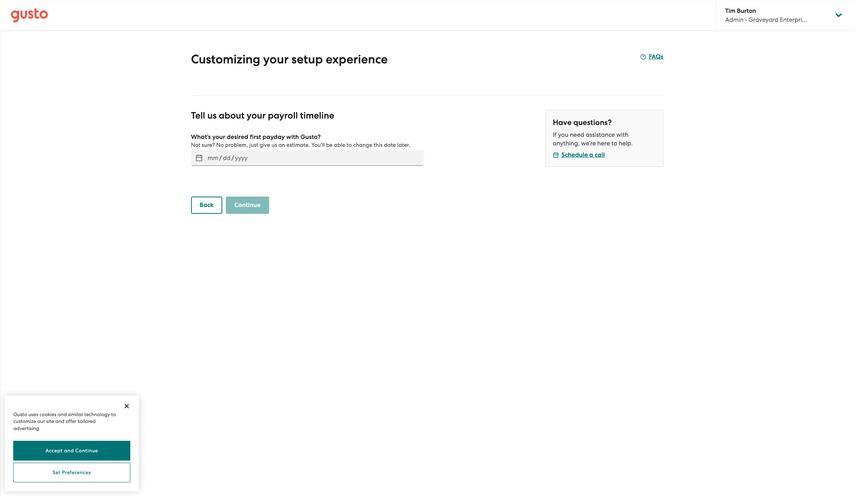Task type: vqa. For each thing, say whether or not it's contained in the screenshot.
Gusto?
yes



Task type: locate. For each thing, give the bounding box(es) containing it.
able
[[334, 142, 346, 148]]

•
[[746, 16, 747, 23]]

your left setup
[[263, 52, 289, 67]]

with up estimate.
[[287, 133, 299, 141]]

0 horizontal spatial with
[[287, 133, 299, 141]]

site
[[46, 418, 54, 424]]

/ down problem,
[[232, 154, 234, 162]]

1 vertical spatial us
[[272, 142, 277, 148]]

back
[[200, 201, 214, 209]]

tailored
[[78, 418, 96, 424]]

sure?
[[202, 142, 215, 148]]

payday
[[263, 133, 285, 141]]

faqs
[[649, 53, 664, 61]]

2 vertical spatial your
[[212, 133, 225, 141]]

about
[[219, 110, 245, 121]]

faqs button
[[641, 53, 664, 61]]

to right technology
[[111, 411, 116, 417]]

estimate.
[[287, 142, 310, 148]]

0 horizontal spatial to
[[111, 411, 116, 417]]

1 horizontal spatial us
[[272, 142, 277, 148]]

2 / from the left
[[232, 154, 234, 162]]

if
[[553, 131, 557, 138]]

schedule a call button
[[553, 151, 605, 159]]

us right tell
[[207, 110, 217, 121]]

questions?
[[574, 118, 612, 127]]

later.
[[398, 142, 411, 148]]

problem,
[[225, 142, 248, 148]]

anything,
[[553, 140, 580, 147]]

with inside if you need assistance with anything, we're here to help.
[[617, 131, 629, 138]]

your
[[263, 52, 289, 67], [247, 110, 266, 121], [212, 133, 225, 141]]

us
[[207, 110, 217, 121], [272, 142, 277, 148]]

accept and continue button
[[13, 441, 130, 461]]

your up first
[[247, 110, 266, 121]]

graveyard
[[749, 16, 779, 23]]

back button
[[191, 197, 222, 214]]

give
[[260, 142, 270, 148]]

1 horizontal spatial to
[[347, 142, 352, 148]]

2 vertical spatial and
[[64, 448, 74, 454]]

accept and continue
[[45, 448, 98, 454]]

to inside 'what's your desired first payday with gusto? not sure? no problem, just give us an estimate. you'll be able to change this date later.'
[[347, 142, 352, 148]]

what's
[[191, 133, 211, 141]]

us left an
[[272, 142, 277, 148]]

to
[[612, 140, 618, 147], [347, 142, 352, 148], [111, 411, 116, 417]]

0 horizontal spatial /
[[219, 154, 222, 162]]

home image
[[11, 8, 48, 22]]

Year (yyyy) field
[[234, 152, 249, 164]]

accept
[[45, 448, 63, 454]]

2 horizontal spatial to
[[612, 140, 618, 147]]

schedule a call
[[562, 151, 605, 159]]

and right accept
[[64, 448, 74, 454]]

0 vertical spatial us
[[207, 110, 217, 121]]

have questions?
[[553, 118, 612, 127]]

customizing your setup experience
[[191, 52, 388, 67]]

your up no at top
[[212, 133, 225, 141]]

0 vertical spatial and
[[58, 411, 67, 417]]

desired
[[227, 133, 248, 141]]

be
[[326, 142, 333, 148]]

customize
[[13, 418, 36, 424]]

change
[[354, 142, 373, 148]]

to inside if you need assistance with anything, we're here to help.
[[612, 140, 618, 147]]

we're
[[581, 140, 596, 147]]

call
[[595, 151, 605, 159]]

/
[[219, 154, 222, 162], [232, 154, 234, 162]]

continue
[[75, 448, 98, 454]]

0 vertical spatial your
[[263, 52, 289, 67]]

if you need assistance with anything, we're here to help.
[[553, 131, 633, 147]]

to right "able"
[[347, 142, 352, 148]]

and
[[58, 411, 67, 417], [55, 418, 64, 424], [64, 448, 74, 454]]

1 horizontal spatial /
[[232, 154, 234, 162]]

1 horizontal spatial with
[[617, 131, 629, 138]]

and right site
[[55, 418, 64, 424]]

set preferences button
[[13, 463, 130, 482]]

assistance
[[586, 131, 615, 138]]

your inside 'what's your desired first payday with gusto? not sure? no problem, just give us an estimate. you'll be able to change this date later.'
[[212, 133, 225, 141]]

this
[[374, 142, 383, 148]]

here
[[598, 140, 610, 147]]

/ down no at top
[[219, 154, 222, 162]]

need
[[570, 131, 585, 138]]

to right here
[[612, 140, 618, 147]]

with
[[617, 131, 629, 138], [287, 133, 299, 141]]

with up help.
[[617, 131, 629, 138]]

1 vertical spatial and
[[55, 418, 64, 424]]

and up offer
[[58, 411, 67, 417]]

technology
[[84, 411, 110, 417]]

gusto?
[[301, 133, 321, 141]]

our
[[37, 418, 45, 424]]



Task type: describe. For each thing, give the bounding box(es) containing it.
gusto uses cookies and similar technology to customize our site and offer tailored advertising.
[[13, 411, 116, 431]]

tim
[[726, 7, 736, 15]]

setup
[[292, 52, 323, 67]]

no
[[216, 142, 224, 148]]

tell
[[191, 110, 205, 121]]

gusto
[[13, 411, 27, 417]]

schedule
[[562, 151, 588, 159]]

to inside gusto uses cookies and similar technology to customize our site and offer tailored advertising.
[[111, 411, 116, 417]]

you'll
[[312, 142, 325, 148]]

advertising.
[[13, 425, 40, 431]]

burton
[[737, 7, 757, 15]]

your for desired
[[212, 133, 225, 141]]

set
[[53, 470, 61, 475]]

set preferences
[[53, 470, 91, 475]]

and inside 'button'
[[64, 448, 74, 454]]

preferences
[[62, 470, 91, 475]]

have
[[553, 118, 572, 127]]

1 vertical spatial your
[[247, 110, 266, 121]]

an
[[279, 142, 285, 148]]

with inside 'what's your desired first payday with gusto? not sure? no problem, just give us an estimate. you'll be able to change this date later.'
[[287, 133, 299, 141]]

just
[[249, 142, 258, 148]]

Day (dd) field
[[222, 152, 232, 164]]

date
[[384, 142, 396, 148]]

your for setup
[[263, 52, 289, 67]]

customizing
[[191, 52, 260, 67]]

a
[[590, 151, 594, 159]]

uses
[[28, 411, 38, 417]]

us inside 'what's your desired first payday with gusto? not sure? no problem, just give us an estimate. you'll be able to change this date later.'
[[272, 142, 277, 148]]

not
[[191, 142, 201, 148]]

tell us about your payroll timeline
[[191, 110, 335, 121]]

tim burton admin • graveyard enterprises
[[726, 7, 811, 23]]

Month (mm) field
[[207, 152, 219, 164]]

enterprises
[[780, 16, 811, 23]]

offer
[[66, 418, 77, 424]]

you
[[558, 131, 569, 138]]

similar
[[68, 411, 83, 417]]

cookies
[[39, 411, 56, 417]]

experience
[[326, 52, 388, 67]]

what's your desired first payday with gusto? not sure? no problem, just give us an estimate. you'll be able to change this date later.
[[191, 133, 411, 148]]

timeline
[[300, 110, 335, 121]]

payroll
[[268, 110, 298, 121]]

admin
[[726, 16, 744, 23]]

help.
[[619, 140, 633, 147]]

first
[[250, 133, 261, 141]]

1 / from the left
[[219, 154, 222, 162]]

0 horizontal spatial us
[[207, 110, 217, 121]]



